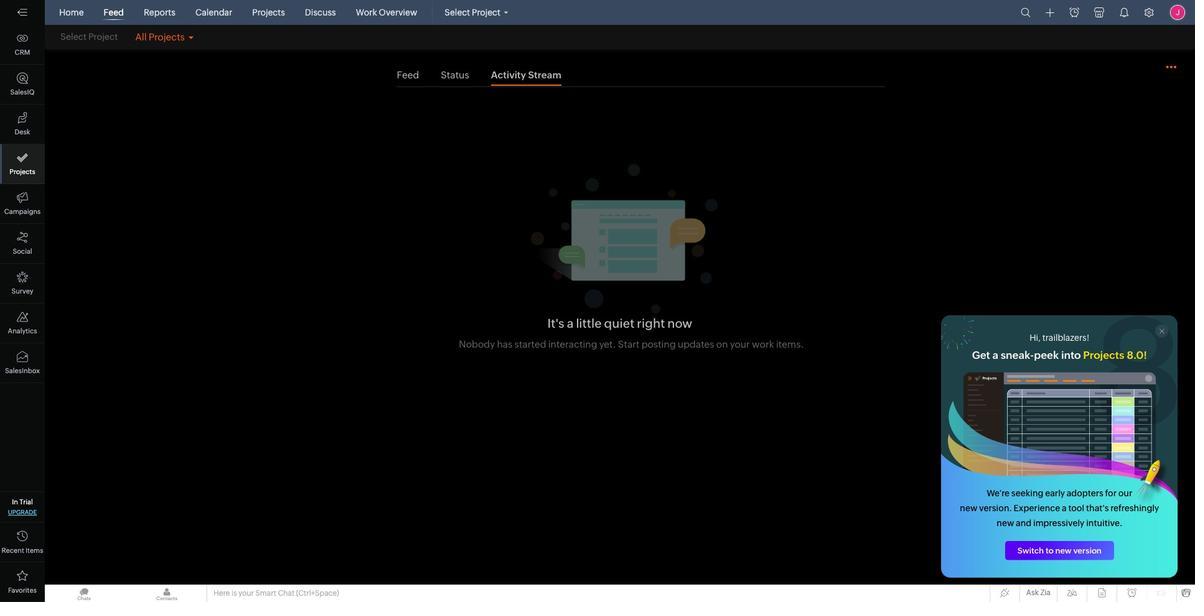 Task type: locate. For each thing, give the bounding box(es) containing it.
projects
[[252, 7, 285, 17], [10, 168, 35, 176]]

contacts image
[[128, 585, 206, 603]]

calendar link
[[190, 0, 237, 25]]

ask
[[1027, 589, 1039, 598]]

0 horizontal spatial projects
[[10, 168, 35, 176]]

social
[[13, 248, 32, 255]]

here
[[214, 590, 230, 598]]

calendar
[[195, 7, 232, 17]]

crm link
[[0, 25, 45, 65]]

in trial upgrade
[[8, 499, 37, 516]]

recent items
[[2, 547, 43, 555]]

reports
[[144, 7, 176, 17]]

projects left discuss link
[[252, 7, 285, 17]]

select
[[445, 7, 470, 17]]

zia
[[1041, 589, 1051, 598]]

discuss
[[305, 7, 336, 17]]

home
[[59, 7, 84, 17]]

0 vertical spatial projects
[[252, 7, 285, 17]]

work
[[356, 7, 377, 17]]

work overview
[[356, 7, 417, 17]]

(ctrl+space)
[[296, 590, 339, 598]]

configure settings image
[[1145, 7, 1155, 17]]

salesiq link
[[0, 65, 45, 105]]

1 horizontal spatial projects
[[252, 7, 285, 17]]

projects link down desk
[[0, 144, 45, 184]]

discuss link
[[300, 0, 341, 25]]

chat
[[278, 590, 295, 598]]

1 vertical spatial projects
[[10, 168, 35, 176]]

projects link
[[247, 0, 290, 25], [0, 144, 45, 184]]

reports link
[[139, 0, 181, 25]]

salesinbox link
[[0, 344, 45, 384]]

feed
[[104, 7, 124, 17]]

is
[[232, 590, 237, 598]]

timer image
[[1070, 7, 1080, 17]]

select project
[[445, 7, 501, 17]]

analytics
[[8, 328, 37, 335]]

1 vertical spatial projects link
[[0, 144, 45, 184]]

survey link
[[0, 264, 45, 304]]

analytics link
[[0, 304, 45, 344]]

marketplace image
[[1095, 7, 1105, 17]]

0 horizontal spatial projects link
[[0, 144, 45, 184]]

here is your smart chat (ctrl+space)
[[214, 590, 339, 598]]

campaigns link
[[0, 184, 45, 224]]

projects up campaigns link
[[10, 168, 35, 176]]

chats image
[[45, 585, 123, 603]]

projects link left discuss link
[[247, 0, 290, 25]]

smart
[[256, 590, 276, 598]]

recent
[[2, 547, 24, 555]]

in
[[12, 499, 18, 506]]

1 horizontal spatial projects link
[[247, 0, 290, 25]]

work overview link
[[351, 0, 422, 25]]



Task type: vqa. For each thing, say whether or not it's contained in the screenshot.
Dashboard
no



Task type: describe. For each thing, give the bounding box(es) containing it.
crm
[[15, 49, 30, 56]]

survey
[[11, 288, 33, 295]]

items
[[26, 547, 43, 555]]

favorites
[[8, 587, 37, 595]]

search image
[[1021, 7, 1031, 17]]

project
[[472, 7, 501, 17]]

quick actions image
[[1046, 8, 1055, 17]]

ask zia
[[1027, 589, 1051, 598]]

social link
[[0, 224, 45, 264]]

upgrade
[[8, 509, 37, 516]]

desk link
[[0, 105, 45, 144]]

home link
[[54, 0, 89, 25]]

desk
[[15, 128, 30, 136]]

0 vertical spatial projects link
[[247, 0, 290, 25]]

notifications image
[[1120, 7, 1130, 17]]

campaigns
[[4, 208, 41, 215]]

trial
[[19, 499, 33, 506]]

salesinbox
[[5, 367, 40, 375]]

your
[[239, 590, 254, 598]]

salesiq
[[10, 88, 35, 96]]

feed link
[[99, 0, 129, 25]]

overview
[[379, 7, 417, 17]]



